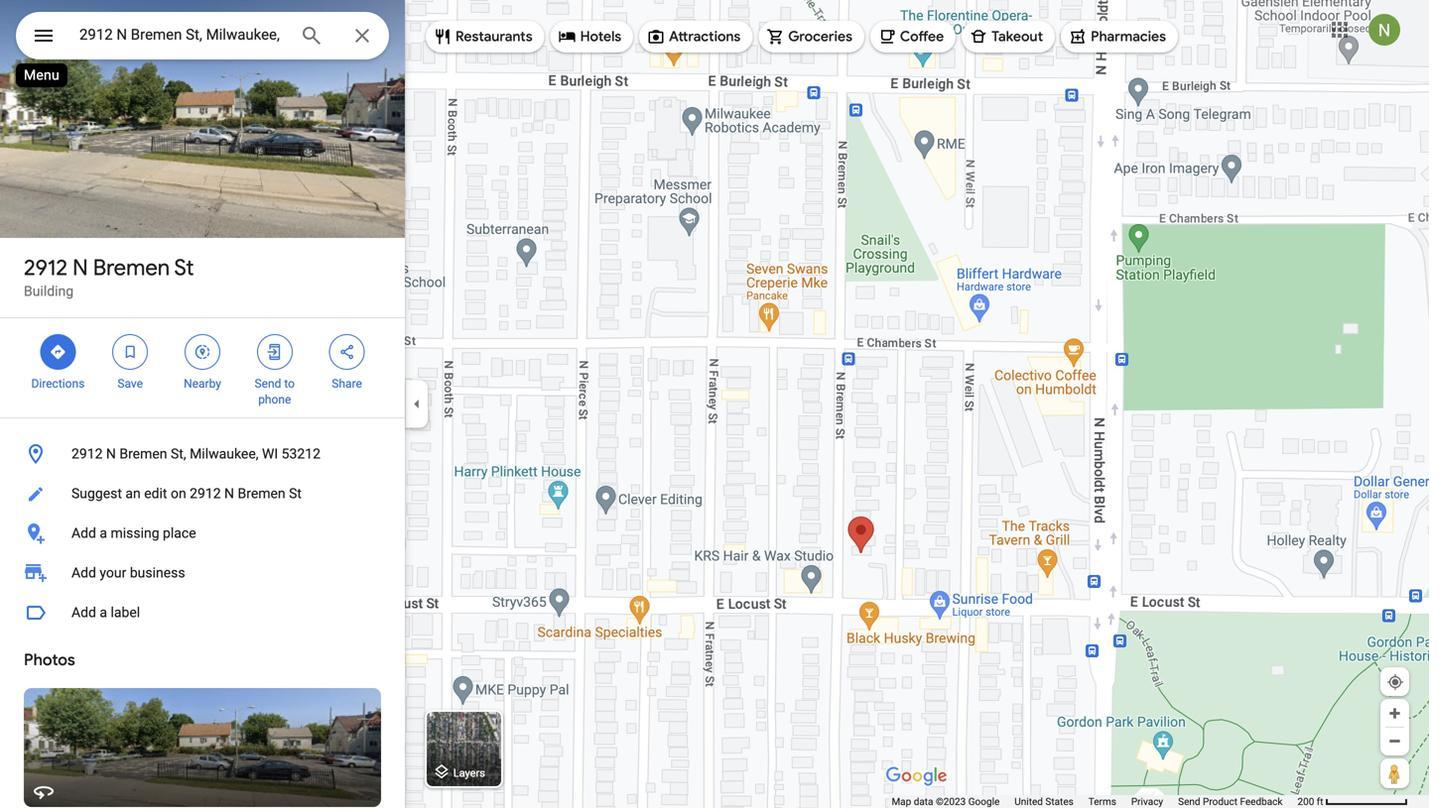 Task type: vqa. For each thing, say whether or not it's contained in the screenshot.


Task type: describe. For each thing, give the bounding box(es) containing it.
privacy button
[[1131, 796, 1163, 809]]

add a missing place button
[[0, 514, 405, 554]]

none field inside 2912 n bremen st, milwaukee, wi 53212 field
[[79, 23, 284, 47]]

add for add your business
[[71, 565, 96, 582]]

share
[[332, 377, 362, 391]]

restaurants
[[456, 28, 533, 46]]

coffee
[[900, 28, 944, 46]]

2912 n bremen st main content
[[0, 0, 405, 809]]


[[266, 341, 284, 363]]

suggest an edit on 2912 n bremen st
[[71, 486, 302, 502]]

building
[[24, 283, 74, 300]]

save
[[117, 377, 143, 391]]

takeout
[[992, 28, 1043, 46]]

zoom in image
[[1387, 707, 1402, 721]]

on
[[171, 486, 186, 502]]

add for add a missing place
[[71, 525, 96, 542]]

n for st,
[[106, 446, 116, 462]]

data
[[914, 796, 933, 808]]

attractions button
[[639, 13, 752, 61]]

add a missing place
[[71, 525, 196, 542]]

groceries button
[[758, 13, 864, 61]]

st inside 2912 n bremen st building
[[174, 254, 194, 282]]

add a label
[[71, 605, 140, 621]]


[[194, 341, 211, 363]]

nearby
[[184, 377, 221, 391]]

attractions
[[669, 28, 741, 46]]

53212
[[281, 446, 320, 462]]

an
[[125, 486, 141, 502]]

2912 inside button
[[190, 486, 221, 502]]

2912 N Bremen St, Milwaukee, WI 53212 field
[[16, 12, 389, 60]]

united states button
[[1015, 796, 1074, 809]]

 search field
[[16, 12, 389, 64]]

takeout button
[[962, 13, 1055, 61]]

coffee button
[[870, 13, 956, 61]]

st inside button
[[289, 486, 302, 502]]

pharmacies button
[[1061, 13, 1178, 61]]

united states
[[1015, 796, 1074, 808]]

actions for 2912 n bremen st region
[[0, 319, 405, 418]]

send to phone
[[255, 377, 295, 407]]

to
[[284, 377, 295, 391]]

ft
[[1317, 796, 1323, 808]]

add your business
[[71, 565, 185, 582]]

hotels
[[580, 28, 621, 46]]

show street view coverage image
[[1380, 759, 1409, 789]]

terms button
[[1088, 796, 1116, 809]]

pharmacies
[[1091, 28, 1166, 46]]

terms
[[1088, 796, 1116, 808]]

200
[[1298, 796, 1314, 808]]

feedback
[[1240, 796, 1283, 808]]



Task type: locate. For each thing, give the bounding box(es) containing it.
1 vertical spatial send
[[1178, 796, 1200, 808]]

google
[[968, 796, 1000, 808]]

bremen left st,
[[119, 446, 167, 462]]

n down milwaukee,
[[224, 486, 234, 502]]

n inside 2912 n bremen st building
[[73, 254, 88, 282]]

0 horizontal spatial send
[[255, 377, 281, 391]]

suggest
[[71, 486, 122, 502]]

2 horizontal spatial 2912
[[190, 486, 221, 502]]

business
[[130, 565, 185, 582]]

3 add from the top
[[71, 605, 96, 621]]

send product feedback button
[[1178, 796, 1283, 809]]

st up 
[[174, 254, 194, 282]]

2912 for st,
[[71, 446, 103, 462]]

1 vertical spatial add
[[71, 565, 96, 582]]

a
[[100, 525, 107, 542], [100, 605, 107, 621]]

2 vertical spatial add
[[71, 605, 96, 621]]

st,
[[171, 446, 186, 462]]

n for st
[[73, 254, 88, 282]]

send for send to phone
[[255, 377, 281, 391]]

send inside button
[[1178, 796, 1200, 808]]

bremen
[[93, 254, 170, 282], [119, 446, 167, 462], [238, 486, 285, 502]]

2912 n bremen st building
[[24, 254, 194, 300]]

1 horizontal spatial n
[[106, 446, 116, 462]]

map
[[892, 796, 911, 808]]

groceries
[[788, 28, 852, 46]]

200 ft
[[1298, 796, 1323, 808]]

1 vertical spatial a
[[100, 605, 107, 621]]

1 a from the top
[[100, 525, 107, 542]]

bremen for st
[[93, 254, 170, 282]]

0 horizontal spatial n
[[73, 254, 88, 282]]

privacy
[[1131, 796, 1163, 808]]

phone
[[258, 393, 291, 407]]

add inside 'link'
[[71, 565, 96, 582]]

show your location image
[[1386, 674, 1404, 692]]

zoom out image
[[1387, 734, 1402, 749]]

states
[[1045, 796, 1074, 808]]

n
[[73, 254, 88, 282], [106, 446, 116, 462], [224, 486, 234, 502]]

product
[[1203, 796, 1237, 808]]

bremen for st,
[[119, 446, 167, 462]]

0 vertical spatial n
[[73, 254, 88, 282]]

a for missing
[[100, 525, 107, 542]]

2 a from the top
[[100, 605, 107, 621]]

restaurants button
[[426, 13, 544, 61]]

0 vertical spatial bremen
[[93, 254, 170, 282]]

2 vertical spatial bremen
[[238, 486, 285, 502]]

send inside the send to phone
[[255, 377, 281, 391]]

send up phone
[[255, 377, 281, 391]]

hotels button
[[550, 13, 633, 61]]

2912
[[24, 254, 67, 282], [71, 446, 103, 462], [190, 486, 221, 502]]

missing
[[111, 525, 159, 542]]

2912 for st
[[24, 254, 67, 282]]

1 horizontal spatial send
[[1178, 796, 1200, 808]]

add your business link
[[0, 554, 405, 593]]

0 horizontal spatial 2912
[[24, 254, 67, 282]]

add for add a label
[[71, 605, 96, 621]]

bremen inside suggest an edit on 2912 n bremen st button
[[238, 486, 285, 502]]

collapse side panel image
[[406, 393, 428, 415]]

0 horizontal spatial st
[[174, 254, 194, 282]]

your
[[100, 565, 126, 582]]

st
[[174, 254, 194, 282], [289, 486, 302, 502]]

bremen inside 2912 n bremen st building
[[93, 254, 170, 282]]

2912 inside 2912 n bremen st building
[[24, 254, 67, 282]]

1 vertical spatial 2912
[[71, 446, 103, 462]]

send
[[255, 377, 281, 391], [1178, 796, 1200, 808]]

2912 up building
[[24, 254, 67, 282]]

milwaukee,
[[190, 446, 259, 462]]

©2023
[[936, 796, 966, 808]]

None field
[[79, 23, 284, 47]]

2912 up the suggest
[[71, 446, 103, 462]]

wi
[[262, 446, 278, 462]]

2 horizontal spatial n
[[224, 486, 234, 502]]

2 vertical spatial n
[[224, 486, 234, 502]]

send for send product feedback
[[1178, 796, 1200, 808]]

bremen down wi on the left of the page
[[238, 486, 285, 502]]

1 horizontal spatial st
[[289, 486, 302, 502]]

0 vertical spatial send
[[255, 377, 281, 391]]

0 vertical spatial a
[[100, 525, 107, 542]]

footer containing map data ©2023 google
[[892, 796, 1298, 809]]

united
[[1015, 796, 1043, 808]]

n up the suggest
[[106, 446, 116, 462]]

bremen inside 2912 n bremen st, milwaukee, wi 53212 button
[[119, 446, 167, 462]]


[[121, 341, 139, 363]]

footer
[[892, 796, 1298, 809]]

edit
[[144, 486, 167, 502]]

footer inside google maps element
[[892, 796, 1298, 809]]

add left the your
[[71, 565, 96, 582]]

n inside button
[[224, 486, 234, 502]]

2 vertical spatial 2912
[[190, 486, 221, 502]]

place
[[163, 525, 196, 542]]

directions
[[31, 377, 85, 391]]

send product feedback
[[1178, 796, 1283, 808]]

1 vertical spatial st
[[289, 486, 302, 502]]

map data ©2023 google
[[892, 796, 1000, 808]]

photos
[[24, 651, 75, 671]]

1 vertical spatial bremen
[[119, 446, 167, 462]]

google maps element
[[0, 0, 1429, 809]]

add left label
[[71, 605, 96, 621]]

suggest an edit on 2912 n bremen st button
[[0, 474, 405, 514]]

1 horizontal spatial 2912
[[71, 446, 103, 462]]

bremen up 
[[93, 254, 170, 282]]

2 add from the top
[[71, 565, 96, 582]]


[[49, 341, 67, 363]]

a left missing
[[100, 525, 107, 542]]


[[32, 21, 56, 50]]

200 ft button
[[1298, 796, 1408, 808]]

add
[[71, 525, 96, 542], [71, 565, 96, 582], [71, 605, 96, 621]]

a for label
[[100, 605, 107, 621]]

2912 right on
[[190, 486, 221, 502]]

 button
[[16, 12, 71, 64]]

1 vertical spatial n
[[106, 446, 116, 462]]

2912 n bremen st, milwaukee, wi 53212
[[71, 446, 320, 462]]

0 vertical spatial 2912
[[24, 254, 67, 282]]

n up building
[[73, 254, 88, 282]]

2912 n bremen st, milwaukee, wi 53212 button
[[0, 435, 405, 474]]

label
[[111, 605, 140, 621]]

layers
[[453, 767, 485, 780]]

1 add from the top
[[71, 525, 96, 542]]

2912 inside button
[[71, 446, 103, 462]]

st down 53212
[[289, 486, 302, 502]]

send left product
[[1178, 796, 1200, 808]]

a left label
[[100, 605, 107, 621]]

n inside button
[[106, 446, 116, 462]]


[[338, 341, 356, 363]]

add down the suggest
[[71, 525, 96, 542]]

add a label button
[[0, 593, 405, 633]]

0 vertical spatial add
[[71, 525, 96, 542]]

0 vertical spatial st
[[174, 254, 194, 282]]

google account: natalie lubich  
(natalie.lubich@adept.ai) image
[[1369, 14, 1400, 46]]



